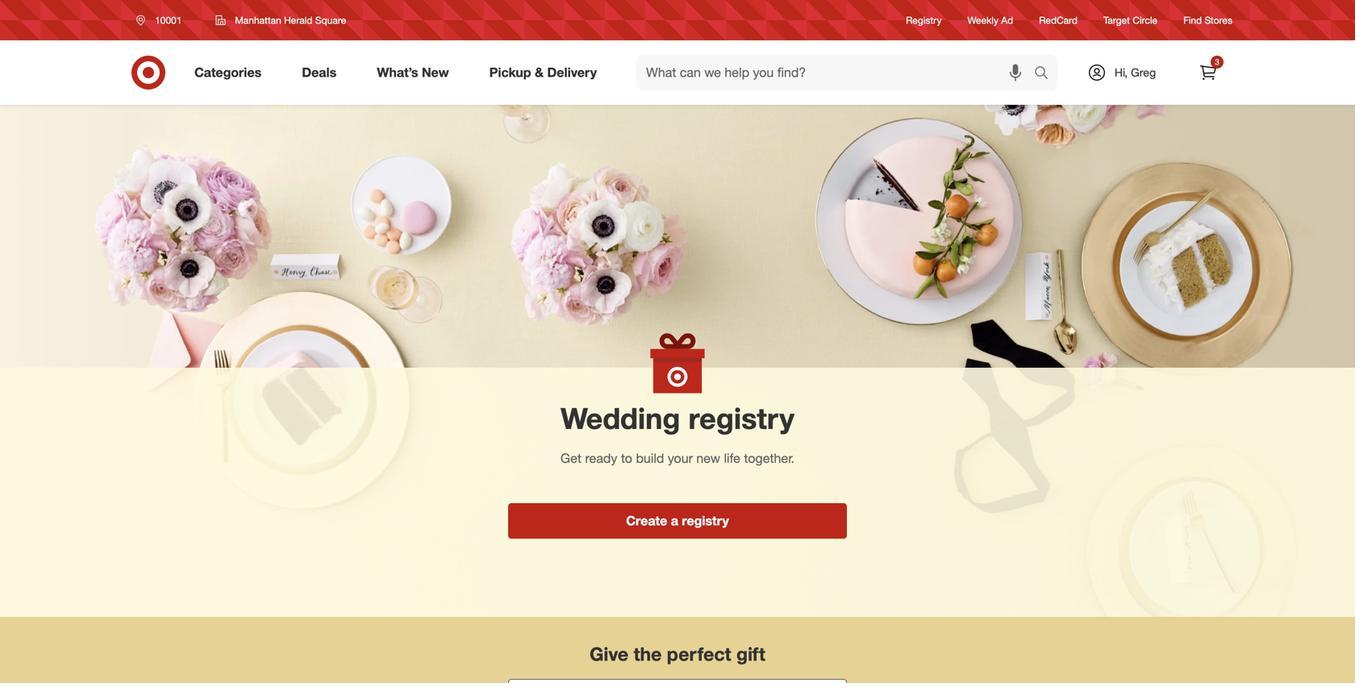 Task type: describe. For each thing, give the bounding box(es) containing it.
perfect
[[667, 643, 732, 666]]

what's
[[377, 65, 418, 80]]

deals link
[[288, 55, 357, 90]]

life
[[724, 451, 741, 466]]

3
[[1215, 57, 1220, 67]]

registry
[[906, 14, 942, 26]]

ready
[[585, 451, 618, 466]]

deals
[[302, 65, 337, 80]]

circle
[[1133, 14, 1158, 26]]

together.
[[744, 451, 795, 466]]

herald
[[284, 14, 313, 26]]

ad
[[1002, 14, 1014, 26]]

0 vertical spatial registry
[[689, 401, 795, 436]]

get ready to build your new life together.
[[561, 451, 795, 466]]

square
[[315, 14, 346, 26]]

pickup
[[489, 65, 531, 80]]

manhattan
[[235, 14, 281, 26]]

find
[[1184, 14, 1202, 26]]

new
[[422, 65, 449, 80]]

redcard
[[1039, 14, 1078, 26]]

the
[[634, 643, 662, 666]]

registry inside button
[[682, 513, 729, 529]]

pickup & delivery
[[489, 65, 597, 80]]

new
[[697, 451, 721, 466]]

what's new
[[377, 65, 449, 80]]

stores
[[1205, 14, 1233, 26]]

categories link
[[181, 55, 282, 90]]

gift
[[737, 643, 766, 666]]

give
[[590, 643, 629, 666]]

create a registry button
[[508, 503, 847, 539]]

&
[[535, 65, 544, 80]]

hi,
[[1115, 65, 1128, 79]]

target circle
[[1104, 14, 1158, 26]]

create a registry link
[[508, 503, 847, 539]]

what's new link
[[363, 55, 469, 90]]

delivery
[[547, 65, 597, 80]]

find stores link
[[1184, 13, 1233, 27]]

a
[[671, 513, 679, 529]]



Task type: vqa. For each thing, say whether or not it's contained in the screenshot.
Jurassic World: Dominion Strike 'n Roar Giganotosaurus Dinosaur Figure image
no



Task type: locate. For each thing, give the bounding box(es) containing it.
target
[[1104, 14, 1130, 26]]

manhattan herald square
[[235, 14, 346, 26]]

greg
[[1131, 65, 1156, 79]]

manhattan herald square button
[[205, 6, 357, 35]]

10001
[[155, 14, 182, 26]]

to
[[621, 451, 633, 466]]

create a registry
[[626, 513, 729, 529]]

search button
[[1027, 55, 1066, 94]]

pickup & delivery link
[[476, 55, 617, 90]]

registry right a
[[682, 513, 729, 529]]

target circle link
[[1104, 13, 1158, 27]]

your
[[668, 451, 693, 466]]

What can we help you find? suggestions appear below search field
[[637, 55, 1038, 90]]

registry
[[689, 401, 795, 436], [682, 513, 729, 529]]

create
[[626, 513, 668, 529]]

get
[[561, 451, 582, 466]]

registry link
[[906, 13, 942, 27]]

1 vertical spatial registry
[[682, 513, 729, 529]]

build
[[636, 451, 664, 466]]

give the perfect gift
[[590, 643, 766, 666]]

wedding registry
[[561, 401, 795, 436]]

categories
[[194, 65, 262, 80]]

hi, greg
[[1115, 65, 1156, 79]]

redcard link
[[1039, 13, 1078, 27]]

weekly ad link
[[968, 13, 1014, 27]]

3 link
[[1191, 55, 1226, 90]]

registry up life
[[689, 401, 795, 436]]

weekly
[[968, 14, 999, 26]]

wedding
[[561, 401, 681, 436]]

search
[[1027, 66, 1066, 82]]

find stores
[[1184, 14, 1233, 26]]

weekly ad
[[968, 14, 1014, 26]]

10001 button
[[126, 6, 199, 35]]



